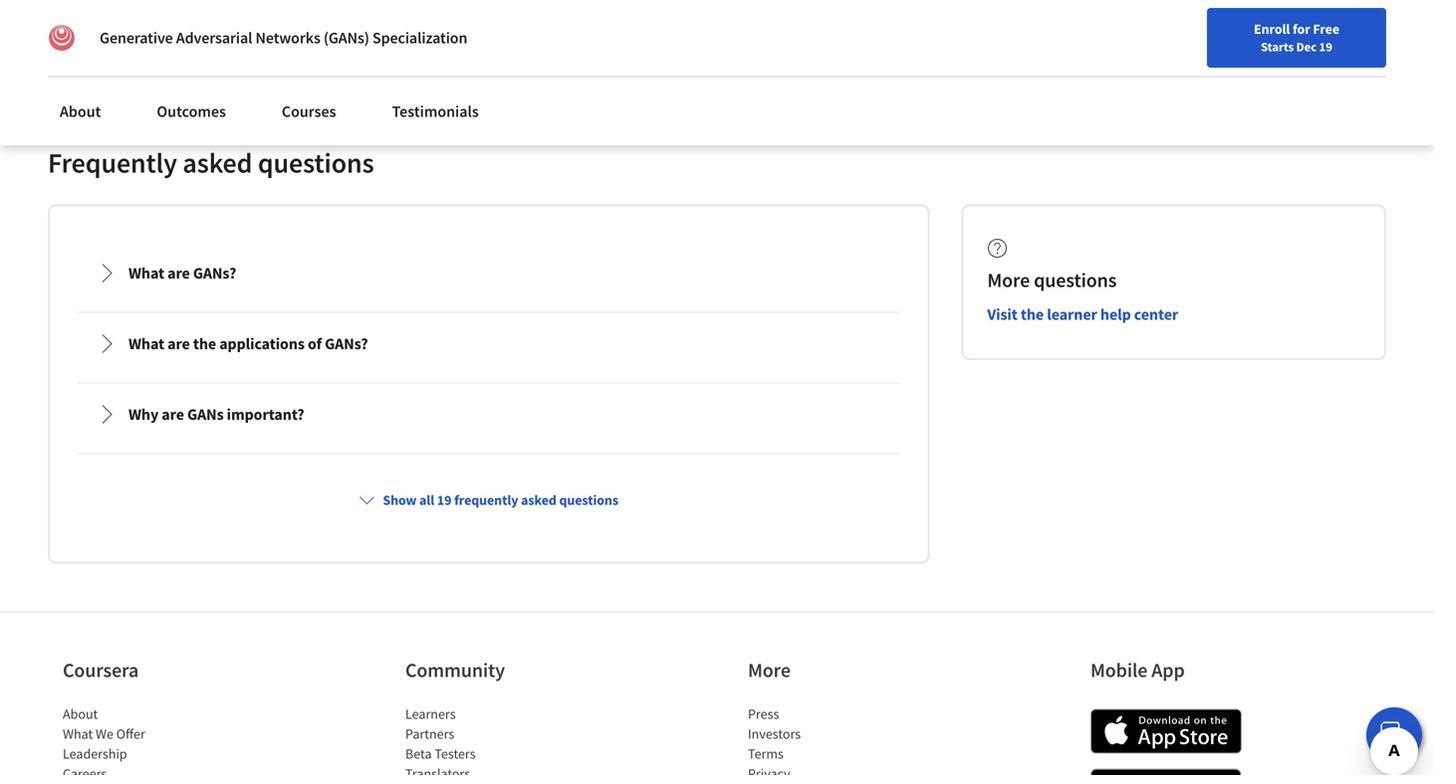 Task type: locate. For each thing, give the bounding box(es) containing it.
2 list from the left
[[405, 705, 575, 776]]

1 horizontal spatial questions
[[559, 491, 618, 509]]

0 vertical spatial the
[[1021, 305, 1044, 325]]

all
[[419, 491, 434, 509]]

2 vertical spatial are
[[162, 405, 184, 425]]

2 horizontal spatial list item
[[748, 764, 917, 776]]

why
[[128, 405, 159, 425]]

about link up what we offer link
[[63, 706, 98, 723]]

terms
[[748, 745, 784, 763]]

adversarial
[[176, 28, 252, 48]]

we
[[96, 725, 113, 743]]

gans? right of
[[325, 334, 368, 354]]

about
[[60, 102, 101, 122], [63, 706, 98, 723]]

0 horizontal spatial questions
[[258, 145, 374, 180]]

1 vertical spatial 19
[[437, 491, 452, 509]]

1 horizontal spatial gans?
[[325, 334, 368, 354]]

testers
[[435, 745, 476, 763]]

what
[[128, 263, 164, 283], [128, 334, 164, 354], [63, 725, 93, 743]]

asked
[[183, 145, 252, 180], [521, 491, 557, 509]]

list item
[[63, 764, 232, 776], [405, 764, 575, 776], [748, 764, 917, 776]]

more for more
[[748, 658, 791, 683]]

0 vertical spatial gans?
[[193, 263, 236, 283]]

visit the learner help center link
[[987, 305, 1178, 325]]

are right why
[[162, 405, 184, 425]]

0 horizontal spatial list
[[63, 705, 232, 776]]

1 vertical spatial gans?
[[325, 334, 368, 354]]

offer
[[116, 725, 145, 743]]

0 vertical spatial questions
[[258, 145, 374, 180]]

are
[[167, 263, 190, 283], [167, 334, 190, 354], [162, 405, 184, 425]]

1 horizontal spatial list
[[405, 705, 575, 776]]

list containing about
[[63, 705, 232, 776]]

press
[[748, 706, 779, 723]]

1 vertical spatial about
[[63, 706, 98, 723]]

0 vertical spatial are
[[167, 263, 190, 283]]

about link
[[48, 90, 113, 133], [63, 706, 98, 723]]

19 down "free"
[[1319, 39, 1332, 55]]

0 vertical spatial asked
[[183, 145, 252, 180]]

list item down press investors terms
[[748, 764, 917, 776]]

about link for more
[[63, 706, 98, 723]]

the left applications
[[193, 334, 216, 354]]

learners link
[[405, 706, 456, 723]]

1 list item from the left
[[63, 764, 232, 776]]

testimonials link
[[380, 90, 491, 133]]

learners partners beta testers
[[405, 706, 476, 763]]

dec
[[1296, 39, 1317, 55]]

about up what we offer link
[[63, 706, 98, 723]]

press link
[[748, 706, 779, 723]]

0 vertical spatial about link
[[48, 90, 113, 133]]

are for gans?
[[167, 263, 190, 283]]

1 vertical spatial more
[[748, 658, 791, 683]]

1 vertical spatial are
[[167, 334, 190, 354]]

specialization
[[372, 28, 467, 48]]

the
[[1021, 305, 1044, 325], [193, 334, 216, 354]]

list
[[63, 705, 232, 776], [405, 705, 575, 776], [748, 705, 917, 776]]

list item down testers
[[405, 764, 575, 776]]

1 horizontal spatial asked
[[521, 491, 557, 509]]

more up visit
[[987, 268, 1030, 293]]

1 vertical spatial asked
[[521, 491, 557, 509]]

3 list from the left
[[748, 705, 917, 776]]

leadership
[[63, 745, 127, 763]]

0 vertical spatial what
[[128, 263, 164, 283]]

list containing learners
[[405, 705, 575, 776]]

2 vertical spatial what
[[63, 725, 93, 743]]

mobile
[[1091, 658, 1148, 683]]

1 horizontal spatial list item
[[405, 764, 575, 776]]

questions
[[258, 145, 374, 180], [1034, 268, 1117, 293], [559, 491, 618, 509]]

19 inside enroll for free starts dec 19
[[1319, 39, 1332, 55]]

1 vertical spatial what
[[128, 334, 164, 354]]

0 horizontal spatial asked
[[183, 145, 252, 180]]

gans
[[187, 405, 224, 425]]

gans? up what are the applications of gans?
[[193, 263, 236, 283]]

0 vertical spatial more
[[987, 268, 1030, 293]]

what are gans?
[[128, 263, 236, 283]]

about up frequently
[[60, 102, 101, 122]]

important?
[[227, 405, 304, 425]]

list item for more
[[748, 764, 917, 776]]

2 horizontal spatial questions
[[1034, 268, 1117, 293]]

0 horizontal spatial more
[[748, 658, 791, 683]]

0 horizontal spatial list item
[[63, 764, 232, 776]]

2 list item from the left
[[405, 764, 575, 776]]

about link up frequently
[[48, 90, 113, 133]]

3 list item from the left
[[748, 764, 917, 776]]

gans? inside "dropdown button"
[[325, 334, 368, 354]]

1 horizontal spatial 19
[[1319, 39, 1332, 55]]

(gans)
[[324, 28, 369, 48]]

what inside "dropdown button"
[[128, 334, 164, 354]]

the right visit
[[1021, 305, 1044, 325]]

investors
[[748, 725, 801, 743]]

more
[[987, 268, 1030, 293], [748, 658, 791, 683]]

menu item
[[1073, 20, 1201, 85]]

19 right all
[[437, 491, 452, 509]]

19 inside "show all 19 frequently asked questions" dropdown button
[[437, 491, 452, 509]]

are inside "dropdown button"
[[167, 334, 190, 354]]

about inside about what we offer leadership
[[63, 706, 98, 723]]

0 vertical spatial about
[[60, 102, 101, 122]]

gans? inside dropdown button
[[193, 263, 236, 283]]

free
[[1313, 20, 1340, 38]]

frequently asked questions
[[48, 145, 374, 180]]

0 horizontal spatial gans?
[[193, 263, 236, 283]]

gans?
[[193, 263, 236, 283], [325, 334, 368, 354]]

are up what are the applications of gans?
[[167, 263, 190, 283]]

frequently
[[48, 145, 177, 180]]

0 vertical spatial 19
[[1319, 39, 1332, 55]]

1 vertical spatial questions
[[1034, 268, 1117, 293]]

1 horizontal spatial more
[[987, 268, 1030, 293]]

what inside dropdown button
[[128, 263, 164, 283]]

1 vertical spatial about link
[[63, 706, 98, 723]]

asked right frequently
[[521, 491, 557, 509]]

what inside about what we offer leadership
[[63, 725, 93, 743]]

2 horizontal spatial list
[[748, 705, 917, 776]]

more up "press" link
[[748, 658, 791, 683]]

list containing press
[[748, 705, 917, 776]]

None search field
[[284, 12, 613, 52]]

0 horizontal spatial 19
[[437, 491, 452, 509]]

list item down offer
[[63, 764, 232, 776]]

asked down outcomes link on the top left of the page
[[183, 145, 252, 180]]

what for what are gans?
[[128, 263, 164, 283]]

beta testers link
[[405, 745, 476, 763]]

list for more
[[748, 705, 917, 776]]

0 horizontal spatial the
[[193, 334, 216, 354]]

1 vertical spatial the
[[193, 334, 216, 354]]

get it on google play image
[[1091, 769, 1242, 776]]

19
[[1319, 39, 1332, 55], [437, 491, 452, 509]]

2 vertical spatial questions
[[559, 491, 618, 509]]

frequently
[[454, 491, 518, 509]]

outcomes link
[[145, 90, 238, 133]]

show all 19 frequently asked questions
[[383, 491, 618, 509]]

chat with us image
[[1378, 720, 1410, 752]]

enroll for free starts dec 19
[[1254, 20, 1340, 55]]

1 list from the left
[[63, 705, 232, 776]]

are down what are gans?
[[167, 334, 190, 354]]

beta
[[405, 745, 432, 763]]

partners
[[405, 725, 454, 743]]

coursera image
[[24, 16, 150, 48]]



Task type: vqa. For each thing, say whether or not it's contained in the screenshot.
Online
no



Task type: describe. For each thing, give the bounding box(es) containing it.
show all 19 frequently asked questions button
[[351, 482, 626, 518]]

visit the learner help center
[[987, 305, 1178, 325]]

applications
[[219, 334, 305, 354]]

what we offer link
[[63, 725, 145, 743]]

for
[[1293, 20, 1310, 38]]

courses link
[[270, 90, 348, 133]]

learners
[[405, 706, 456, 723]]

what for what are the applications of gans?
[[128, 334, 164, 354]]

questions inside "show all 19 frequently asked questions" dropdown button
[[559, 491, 618, 509]]

about link for frequently asked questions
[[48, 90, 113, 133]]

list item for coursera
[[63, 764, 232, 776]]

download on the app store image
[[1091, 710, 1242, 754]]

starts
[[1261, 39, 1294, 55]]

more for more questions
[[987, 268, 1030, 293]]

why are gans important? button
[[81, 387, 897, 443]]

press investors terms
[[748, 706, 801, 763]]

more questions
[[987, 268, 1117, 293]]

the inside "dropdown button"
[[193, 334, 216, 354]]

show
[[383, 491, 417, 509]]

enroll
[[1254, 20, 1290, 38]]

networks
[[255, 28, 320, 48]]

outcomes
[[157, 102, 226, 122]]

about for about what we offer leadership
[[63, 706, 98, 723]]

visit
[[987, 305, 1018, 325]]

asked inside dropdown button
[[521, 491, 557, 509]]

leadership link
[[63, 745, 127, 763]]

investors link
[[748, 725, 801, 743]]

generative
[[100, 28, 173, 48]]

about for about
[[60, 102, 101, 122]]

what are gans? button
[[81, 245, 897, 301]]

terms link
[[748, 745, 784, 763]]

collapsed list
[[74, 238, 904, 776]]

about what we offer leadership
[[63, 706, 145, 763]]

deeplearning.ai image
[[48, 24, 76, 52]]

app
[[1152, 658, 1185, 683]]

what are the applications of gans?
[[128, 334, 368, 354]]

are for gans
[[162, 405, 184, 425]]

of
[[308, 334, 322, 354]]

why are gans important?
[[128, 405, 304, 425]]

partners link
[[405, 725, 454, 743]]

are for the
[[167, 334, 190, 354]]

learner
[[1047, 305, 1097, 325]]

help
[[1100, 305, 1131, 325]]

what are the applications of gans? button
[[81, 316, 897, 372]]

list item for community
[[405, 764, 575, 776]]

community
[[405, 658, 505, 683]]

coursera
[[63, 658, 139, 683]]

testimonials
[[392, 102, 479, 122]]

1 horizontal spatial the
[[1021, 305, 1044, 325]]

center
[[1134, 305, 1178, 325]]

mobile app
[[1091, 658, 1185, 683]]

courses
[[282, 102, 336, 122]]

generative adversarial networks (gans) specialization
[[100, 28, 467, 48]]

list for coursera
[[63, 705, 232, 776]]

list for community
[[405, 705, 575, 776]]



